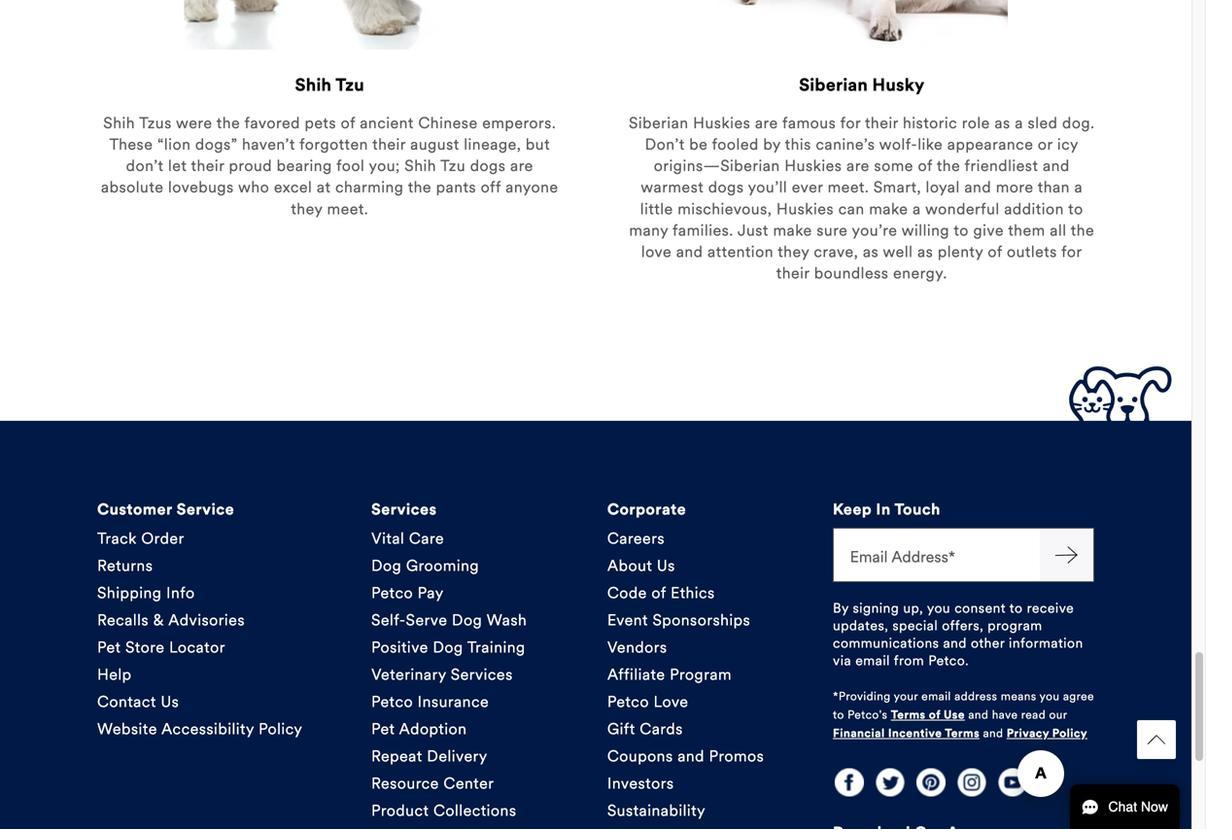 Task type: vqa. For each thing, say whether or not it's contained in the screenshot.
The Shih
yes



Task type: describe. For each thing, give the bounding box(es) containing it.
sled
[[1028, 117, 1058, 132]]

coupons
[[608, 747, 674, 766]]

willing
[[902, 224, 950, 240]]

dogs"
[[195, 138, 238, 154]]

don't
[[645, 138, 685, 154]]

0 vertical spatial make
[[870, 203, 909, 218]]

by
[[833, 600, 849, 617]]

recalls & advisories link
[[97, 607, 245, 634]]

and inside the careers about us code of ethics event sponsorships vendors affiliate program petco love gift cards coupons and promos investors sustainability
[[678, 747, 705, 766]]

resource center link
[[371, 770, 494, 797]]

returns link
[[97, 552, 153, 579]]

love
[[642, 245, 672, 261]]

role
[[962, 117, 991, 132]]

ethics
[[671, 583, 715, 603]]

1 vertical spatial terms
[[945, 727, 980, 741]]

track order link
[[97, 525, 184, 552]]

1 horizontal spatial as
[[918, 245, 934, 261]]

lovebugs
[[168, 181, 234, 197]]

1 vertical spatial a
[[1075, 181, 1083, 197]]

tzu inside shih tzus were the favored pets of ancient chinese emperors. these "lion dogs" haven't forgotten their august lineage, but don't let their proud bearing fool you; shih tzu dogs are absolute lovebugs who excel at charming the pants off anyone they meet.
[[441, 160, 466, 175]]

sure
[[817, 224, 848, 240]]

communications
[[833, 635, 940, 652]]

styled arrow button link
[[1138, 721, 1177, 759]]

the up dogs"
[[217, 117, 240, 132]]

icy
[[1058, 138, 1079, 154]]

many
[[629, 224, 669, 240]]

to inside *providing your email address means you agree to
[[833, 708, 845, 722]]

training
[[468, 638, 526, 657]]

of down like
[[918, 160, 933, 175]]

at
[[317, 181, 331, 197]]

2 horizontal spatial as
[[995, 117, 1011, 132]]

vital
[[371, 529, 405, 548]]

0 horizontal spatial as
[[863, 245, 879, 261]]

1 vertical spatial services
[[451, 665, 513, 684]]

meet. inside shih tzus were the favored pets of ancient chinese emperors. these "lion dogs" haven't forgotten their august lineage, but don't let their proud bearing fool you; shih tzu dogs are absolute lovebugs who excel at charming the pants off anyone they meet.
[[327, 203, 369, 218]]

of inside "petco's terms of use and have read our financial incentive terms and privacy policy"
[[929, 708, 941, 722]]

plenty
[[938, 245, 984, 261]]

repeat delivery link
[[371, 743, 488, 770]]

gift
[[608, 719, 636, 739]]

siberian for siberian huskies are famous for their historic role as a sled dog. don't be fooled by this canine's wolf-like appearance or icy origins—siberian huskies are some of the friendliest and warmest dogs you'll ever meet. smart, loyal and more than a little mischievous, huskies can make a wonderful addition to many families. just make sure you're willing to give them all the love and attention they crave, as well as plenty of outlets for their boundless energy.
[[629, 117, 689, 132]]

outlets
[[1007, 245, 1058, 261]]

services vital care dog grooming petco pay self-serve dog wash positive dog training veterinary services petco insurance pet adoption repeat delivery resource center product collections
[[371, 500, 527, 820]]

sustainability
[[608, 801, 706, 820]]

excel
[[274, 181, 312, 197]]

careers
[[608, 529, 665, 548]]

of inside the careers about us code of ethics event sponsorships vendors affiliate program petco love gift cards coupons and promos investors sustainability
[[652, 583, 667, 603]]

insurance
[[418, 692, 489, 712]]

0 horizontal spatial services
[[371, 500, 437, 519]]

they inside shih tzus were the favored pets of ancient chinese emperors. these "lion dogs" haven't forgotten their august lineage, but don't let their proud bearing fool you; shih tzu dogs are absolute lovebugs who excel at charming the pants off anyone they meet.
[[291, 203, 323, 218]]

care
[[409, 529, 444, 548]]

fooled
[[712, 138, 759, 154]]

boundless
[[815, 267, 889, 282]]

policy inside "petco's terms of use and have read our financial incentive terms and privacy policy"
[[1053, 727, 1088, 741]]

dogs inside shih tzus were the favored pets of ancient chinese emperors. these "lion dogs" haven't forgotten their august lineage, but don't let their proud bearing fool you; shih tzu dogs are absolute lovebugs who excel at charming the pants off anyone they meet.
[[470, 160, 506, 175]]

siberian husky
[[799, 78, 925, 95]]

event
[[608, 610, 649, 630]]

shipping info link
[[97, 579, 195, 607]]

shih for shih tzu
[[295, 78, 332, 95]]

track
[[97, 529, 137, 548]]

historic
[[903, 117, 958, 132]]

meet. inside siberian huskies are famous for their historic role as a sled dog. don't be fooled by this canine's wolf-like appearance or icy origins—siberian huskies are some of the friendliest and warmest dogs you'll ever meet. smart, loyal and more than a little mischievous, huskies can make a wonderful addition to many families. just make sure you're willing to give them all the love and attention they crave, as well as plenty of outlets for their boundless energy.
[[828, 181, 870, 197]]

accessibility
[[161, 719, 254, 739]]

careers about us code of ethics event sponsorships vendors affiliate program petco love gift cards coupons and promos investors sustainability
[[608, 529, 765, 820]]

to up plenty
[[954, 224, 969, 240]]

of down give at top right
[[988, 245, 1003, 261]]

anyone
[[506, 181, 559, 197]]

their left the boundless
[[777, 267, 810, 282]]

pants
[[436, 181, 477, 197]]

and up wonderful
[[965, 181, 992, 197]]

and down address
[[969, 708, 989, 722]]

were
[[176, 117, 212, 132]]

veterinary
[[371, 665, 446, 684]]

love
[[654, 692, 689, 712]]

0 horizontal spatial tzu
[[336, 78, 365, 95]]

you inside *providing your email address means you agree to
[[1040, 689, 1060, 704]]

to inside the by signing up, you consent to receive updates, special offers, program communications and other information via email from petco.
[[1010, 600, 1023, 617]]

their up the lovebugs
[[191, 160, 225, 175]]

updates,
[[833, 617, 889, 634]]

shipping
[[97, 583, 162, 603]]

vendors
[[608, 638, 668, 657]]

corporate
[[608, 500, 687, 519]]

and inside the by signing up, you consent to receive updates, special offers, program communications and other information via email from petco.
[[944, 635, 967, 652]]

husky
[[873, 78, 925, 95]]

website
[[97, 719, 157, 739]]

program
[[988, 617, 1043, 634]]

petco insurance link
[[371, 688, 489, 715]]

"lion
[[157, 138, 191, 154]]

dog.
[[1063, 117, 1095, 132]]

by
[[764, 138, 781, 154]]

serve
[[406, 610, 448, 630]]

offers,
[[942, 617, 984, 634]]

1 horizontal spatial are
[[755, 117, 779, 132]]

email inside *providing your email address means you agree to
[[922, 689, 952, 704]]

&
[[153, 610, 164, 630]]

petco's
[[848, 708, 888, 722]]

grooming
[[406, 556, 479, 575]]

and down have
[[984, 727, 1004, 741]]

via
[[833, 652, 852, 669]]

the right all
[[1071, 224, 1095, 240]]

of inside shih tzus were the favored pets of ancient chinese emperors. these "lion dogs" haven't forgotten their august lineage, but don't let their proud bearing fool you; shih tzu dogs are absolute lovebugs who excel at charming the pants off anyone they meet.
[[341, 117, 356, 132]]

their down 'ancient'
[[373, 138, 406, 154]]

keep in touch
[[833, 500, 941, 519]]

appearance
[[948, 138, 1034, 154]]

vendors link
[[608, 634, 668, 661]]

from
[[894, 652, 925, 669]]

absolute
[[101, 181, 164, 197]]

pet inside services vital care dog grooming petco pay self-serve dog wash positive dog training veterinary services petco insurance pet adoption repeat delivery resource center product collections
[[371, 719, 395, 739]]

our
[[1050, 708, 1068, 722]]

incentive
[[889, 727, 943, 741]]

mischievous,
[[678, 203, 772, 218]]

give
[[974, 224, 1004, 240]]

help
[[97, 665, 132, 684]]

smart,
[[874, 181, 922, 197]]

privacy
[[1007, 727, 1050, 741]]

petco love link
[[608, 688, 689, 715]]

policy inside customer service track order returns shipping info recalls & advisories pet store locator help contact us website accessibility policy
[[259, 719, 303, 739]]

promos
[[709, 747, 765, 766]]

0 horizontal spatial for
[[841, 117, 861, 132]]

petco down 'veterinary'
[[371, 692, 413, 712]]

customer
[[97, 500, 172, 519]]

self-
[[371, 610, 406, 630]]



Task type: locate. For each thing, give the bounding box(es) containing it.
and up than
[[1043, 160, 1070, 175]]

1 vertical spatial make
[[773, 224, 813, 240]]

as up the appearance
[[995, 117, 1011, 132]]

0 horizontal spatial shih
[[103, 117, 135, 132]]

repeat
[[371, 747, 423, 766]]

dogs up off
[[470, 160, 506, 175]]

siberian inside siberian husky link
[[799, 78, 868, 95]]

read
[[1022, 708, 1046, 722]]

1 horizontal spatial make
[[870, 203, 909, 218]]

0 horizontal spatial you
[[928, 600, 951, 617]]

but
[[526, 138, 550, 154]]

0 vertical spatial dog
[[371, 556, 402, 575]]

of right code
[[652, 583, 667, 603]]

to up financial
[[833, 708, 845, 722]]

0 horizontal spatial siberian
[[629, 117, 689, 132]]

scroll to top image
[[1148, 731, 1166, 749]]

you up our
[[1040, 689, 1060, 704]]

pay
[[418, 583, 444, 603]]

dog down the self-serve dog wash link
[[433, 638, 464, 657]]

pet store locator link
[[97, 634, 225, 661]]

they left crave,
[[778, 245, 810, 261]]

addition
[[1005, 203, 1065, 218]]

1 vertical spatial us
[[161, 692, 179, 712]]

2 horizontal spatial a
[[1075, 181, 1083, 197]]

haven't
[[242, 138, 295, 154]]

favored
[[245, 117, 300, 132]]

contact us link
[[97, 688, 179, 715]]

submit email address image
[[1056, 543, 1079, 567]]

a left sled
[[1015, 117, 1024, 132]]

huskies
[[693, 117, 751, 132], [785, 160, 843, 175], [777, 203, 834, 218]]

1 horizontal spatial terms
[[945, 727, 980, 741]]

terms up the financial incentive terms link
[[891, 708, 926, 722]]

2 horizontal spatial shih
[[405, 160, 437, 175]]

energy.
[[894, 267, 948, 282]]

special
[[893, 617, 938, 634]]

the left the 'pants'
[[408, 181, 432, 197]]

you inside the by signing up, you consent to receive updates, special offers, program communications and other information via email from petco.
[[928, 600, 951, 617]]

vital care link
[[371, 525, 444, 552]]

as down willing at top
[[918, 245, 934, 261]]

pet
[[97, 638, 121, 657], [371, 719, 395, 739]]

petco pay link
[[371, 579, 444, 607]]

consent
[[955, 600, 1006, 617]]

0 vertical spatial you
[[928, 600, 951, 617]]

be
[[690, 138, 708, 154]]

0 vertical spatial us
[[657, 556, 676, 575]]

info
[[166, 583, 195, 603]]

1 vertical spatial huskies
[[785, 160, 843, 175]]

1 vertical spatial siberian
[[629, 117, 689, 132]]

to down than
[[1069, 203, 1084, 218]]

recalls
[[97, 610, 149, 630]]

policy down our
[[1053, 727, 1088, 741]]

1 vertical spatial email
[[922, 689, 952, 704]]

0 vertical spatial tzu
[[336, 78, 365, 95]]

0 horizontal spatial they
[[291, 203, 323, 218]]

product
[[371, 801, 429, 820]]

0 horizontal spatial meet.
[[327, 203, 369, 218]]

and down cards
[[678, 747, 705, 766]]

0 vertical spatial a
[[1015, 117, 1024, 132]]

the up 'loyal' at the top right of the page
[[937, 160, 961, 175]]

1 vertical spatial they
[[778, 245, 810, 261]]

make right just
[[773, 224, 813, 240]]

their up wolf-
[[865, 117, 899, 132]]

1 horizontal spatial you
[[1040, 689, 1060, 704]]

services up vital care link
[[371, 500, 437, 519]]

adoption
[[399, 719, 467, 739]]

proud
[[229, 160, 272, 175]]

are down canine's
[[847, 160, 870, 175]]

about
[[608, 556, 653, 575]]

emperors.
[[483, 117, 556, 132]]

dog up positive dog training link
[[452, 610, 483, 630]]

us up code of ethics link
[[657, 556, 676, 575]]

these
[[109, 138, 153, 154]]

1 horizontal spatial us
[[657, 556, 676, 575]]

1 vertical spatial meet.
[[327, 203, 369, 218]]

you right up,
[[928, 600, 951, 617]]

0 vertical spatial for
[[841, 117, 861, 132]]

siberian up "don't"
[[629, 117, 689, 132]]

2 vertical spatial a
[[913, 203, 922, 218]]

resource
[[371, 774, 439, 793]]

self-serve dog wash link
[[371, 607, 527, 634]]

1 horizontal spatial shih
[[295, 78, 332, 95]]

for down all
[[1062, 245, 1083, 261]]

siberian inside siberian huskies are famous for their historic role as a sled dog. don't be fooled by this canine's wolf-like appearance or icy origins—siberian huskies are some of the friendliest and warmest dogs you'll ever meet. smart, loyal and more than a little mischievous, huskies can make a wonderful addition to many families. just make sure you're willing to give them all the love and attention they crave, as well as plenty of outlets for their boundless energy.
[[629, 117, 689, 132]]

a right than
[[1075, 181, 1083, 197]]

who
[[238, 181, 270, 197]]

receive
[[1027, 600, 1075, 617]]

pet up repeat
[[371, 719, 395, 739]]

1 horizontal spatial siberian
[[799, 78, 868, 95]]

make down smart, at the right of page
[[870, 203, 909, 218]]

0 horizontal spatial a
[[913, 203, 922, 218]]

shih up 'these'
[[103, 117, 135, 132]]

1 horizontal spatial meet.
[[828, 181, 870, 197]]

are up by
[[755, 117, 779, 132]]

in
[[877, 500, 891, 519]]

0 vertical spatial pet
[[97, 638, 121, 657]]

services down training in the left bottom of the page
[[451, 665, 513, 684]]

2 vertical spatial shih
[[405, 160, 437, 175]]

order
[[141, 529, 184, 548]]

help link
[[97, 661, 132, 688]]

0 horizontal spatial us
[[161, 692, 179, 712]]

sponsorships
[[653, 610, 751, 630]]

other
[[971, 635, 1005, 652]]

store
[[125, 638, 165, 657]]

product collections link
[[371, 797, 517, 824]]

sustainability link
[[608, 797, 706, 824]]

2 horizontal spatial are
[[847, 160, 870, 175]]

0 vertical spatial huskies
[[693, 117, 751, 132]]

shih down august
[[405, 160, 437, 175]]

they
[[291, 203, 323, 218], [778, 245, 810, 261]]

for up canine's
[[841, 117, 861, 132]]

us up website accessibility policy link
[[161, 692, 179, 712]]

of up forgotten
[[341, 117, 356, 132]]

shih for shih tzus were the favored pets of ancient chinese emperors. these "lion dogs" haven't forgotten their august lineage, but don't let their proud bearing fool you; shih tzu dogs are absolute lovebugs who excel at charming the pants off anyone they meet.
[[103, 117, 135, 132]]

us inside customer service track order returns shipping info recalls & advisories pet store locator help contact us website accessibility policy
[[161, 692, 179, 712]]

1 horizontal spatial they
[[778, 245, 810, 261]]

1 horizontal spatial pet
[[371, 719, 395, 739]]

famous
[[783, 117, 837, 132]]

a up willing at top
[[913, 203, 922, 218]]

0 horizontal spatial dogs
[[470, 160, 506, 175]]

huskies down ever
[[777, 203, 834, 218]]

0 horizontal spatial are
[[511, 160, 534, 175]]

1 vertical spatial for
[[1062, 245, 1083, 261]]

their
[[865, 117, 899, 132], [373, 138, 406, 154], [191, 160, 225, 175], [777, 267, 810, 282]]

wolf-
[[880, 138, 918, 154]]

meet. down 'charming'
[[327, 203, 369, 218]]

let
[[168, 160, 187, 175]]

dog grooming link
[[371, 552, 479, 579]]

1 vertical spatial dogs
[[709, 181, 744, 197]]

you
[[928, 600, 951, 617], [1040, 689, 1060, 704]]

dog down the vital
[[371, 556, 402, 575]]

terms down use
[[945, 727, 980, 741]]

shih tzu
[[295, 78, 365, 95]]

dogs up the mischievous,
[[709, 181, 744, 197]]

0 vertical spatial siberian
[[799, 78, 868, 95]]

shih
[[295, 78, 332, 95], [103, 117, 135, 132], [405, 160, 437, 175]]

petco inside the careers about us code of ethics event sponsorships vendors affiliate program petco love gift cards coupons and promos investors sustainability
[[608, 692, 650, 712]]

1 vertical spatial dog
[[452, 610, 483, 630]]

off
[[481, 181, 501, 197]]

for
[[841, 117, 861, 132], [1062, 245, 1083, 261]]

siberian for siberian husky
[[799, 78, 868, 95]]

meet. up can
[[828, 181, 870, 197]]

None email field
[[833, 528, 1040, 582]]

1 horizontal spatial email
[[922, 689, 952, 704]]

email inside the by signing up, you consent to receive updates, special offers, program communications and other information via email from petco.
[[856, 652, 891, 669]]

website accessibility policy link
[[97, 715, 303, 743]]

pet inside customer service track order returns shipping info recalls & advisories pet store locator help contact us website accessibility policy
[[97, 638, 121, 657]]

have
[[993, 708, 1018, 722]]

use
[[944, 708, 965, 722]]

policy right accessibility
[[259, 719, 303, 739]]

1 horizontal spatial services
[[451, 665, 513, 684]]

tzu up the 'pants'
[[441, 160, 466, 175]]

they down the excel
[[291, 203, 323, 218]]

friendliest
[[965, 160, 1039, 175]]

keep
[[833, 500, 872, 519]]

2 vertical spatial huskies
[[777, 203, 834, 218]]

0 vertical spatial dogs
[[470, 160, 506, 175]]

0 vertical spatial shih
[[295, 78, 332, 95]]

email up "terms of use" link
[[922, 689, 952, 704]]

chinese
[[418, 117, 478, 132]]

they inside siberian huskies are famous for their historic role as a sled dog. don't be fooled by this canine's wolf-like appearance or icy origins—siberian huskies are some of the friendliest and warmest dogs you'll ever meet. smart, loyal and more than a little mischievous, huskies can make a wonderful addition to many families. just make sure you're willing to give them all the love and attention they crave, as well as plenty of outlets for their boundless energy.
[[778, 245, 810, 261]]

1 vertical spatial shih
[[103, 117, 135, 132]]

just
[[738, 224, 769, 240]]

veterinary services link
[[371, 661, 513, 688]]

1 vertical spatial pet
[[371, 719, 395, 739]]

dogs inside siberian huskies are famous for their historic role as a sled dog. don't be fooled by this canine's wolf-like appearance or icy origins—siberian huskies are some of the friendliest and warmest dogs you'll ever meet. smart, loyal and more than a little mischievous, huskies can make a wonderful addition to many families. just make sure you're willing to give them all the love and attention they crave, as well as plenty of outlets for their boundless energy.
[[709, 181, 744, 197]]

you;
[[369, 160, 400, 175]]

pet up help
[[97, 638, 121, 657]]

ever
[[792, 181, 824, 197]]

huskies up ever
[[785, 160, 843, 175]]

0 vertical spatial terms
[[891, 708, 926, 722]]

petco up self-
[[371, 583, 413, 603]]

or
[[1038, 138, 1053, 154]]

1 horizontal spatial a
[[1015, 117, 1024, 132]]

0 horizontal spatial make
[[773, 224, 813, 240]]

email down communications at right bottom
[[856, 652, 891, 669]]

dogs
[[470, 160, 506, 175], [709, 181, 744, 197]]

and up petco. on the right of page
[[944, 635, 967, 652]]

signing
[[853, 600, 900, 617]]

as down you're
[[863, 245, 879, 261]]

1 horizontal spatial tzu
[[441, 160, 466, 175]]

0 vertical spatial meet.
[[828, 181, 870, 197]]

warmest
[[641, 181, 704, 197]]

0 horizontal spatial pet
[[97, 638, 121, 657]]

2 vertical spatial dog
[[433, 638, 464, 657]]

origins—siberian
[[654, 160, 781, 175]]

than
[[1038, 181, 1071, 197]]

siberian up "famous"
[[799, 78, 868, 95]]

0 horizontal spatial terms
[[891, 708, 926, 722]]

1 vertical spatial you
[[1040, 689, 1060, 704]]

petco up gift
[[608, 692, 650, 712]]

0 horizontal spatial email
[[856, 652, 891, 669]]

1 horizontal spatial dogs
[[709, 181, 744, 197]]

1 horizontal spatial for
[[1062, 245, 1083, 261]]

1 vertical spatial tzu
[[441, 160, 466, 175]]

of left use
[[929, 708, 941, 722]]

0 horizontal spatial policy
[[259, 719, 303, 739]]

are
[[755, 117, 779, 132], [511, 160, 534, 175], [847, 160, 870, 175]]

email
[[856, 652, 891, 669], [922, 689, 952, 704]]

little
[[641, 203, 674, 218]]

pet adoption link
[[371, 715, 467, 743]]

petco.
[[929, 652, 969, 669]]

siberian husky link
[[617, 0, 1107, 114]]

don't
[[126, 160, 164, 175]]

are inside shih tzus were the favored pets of ancient chinese emperors. these "lion dogs" haven't forgotten their august lineage, but don't let their proud bearing fool you; shih tzu dogs are absolute lovebugs who excel at charming the pants off anyone they meet.
[[511, 160, 534, 175]]

us inside the careers about us code of ethics event sponsorships vendors affiliate program petco love gift cards coupons and promos investors sustainability
[[657, 556, 676, 575]]

shih up the pets
[[295, 78, 332, 95]]

0 vertical spatial email
[[856, 652, 891, 669]]

0 vertical spatial they
[[291, 203, 323, 218]]

are up the anyone
[[511, 160, 534, 175]]

to up 'program' on the bottom of page
[[1010, 600, 1023, 617]]

this
[[785, 138, 812, 154]]

tzu up the pets
[[336, 78, 365, 95]]

*providing
[[833, 689, 891, 704]]

returns
[[97, 556, 153, 575]]

lineage,
[[464, 138, 522, 154]]

1 horizontal spatial policy
[[1053, 727, 1088, 741]]

huskies up fooled
[[693, 117, 751, 132]]

0 vertical spatial services
[[371, 500, 437, 519]]

and down families.
[[676, 245, 704, 261]]



